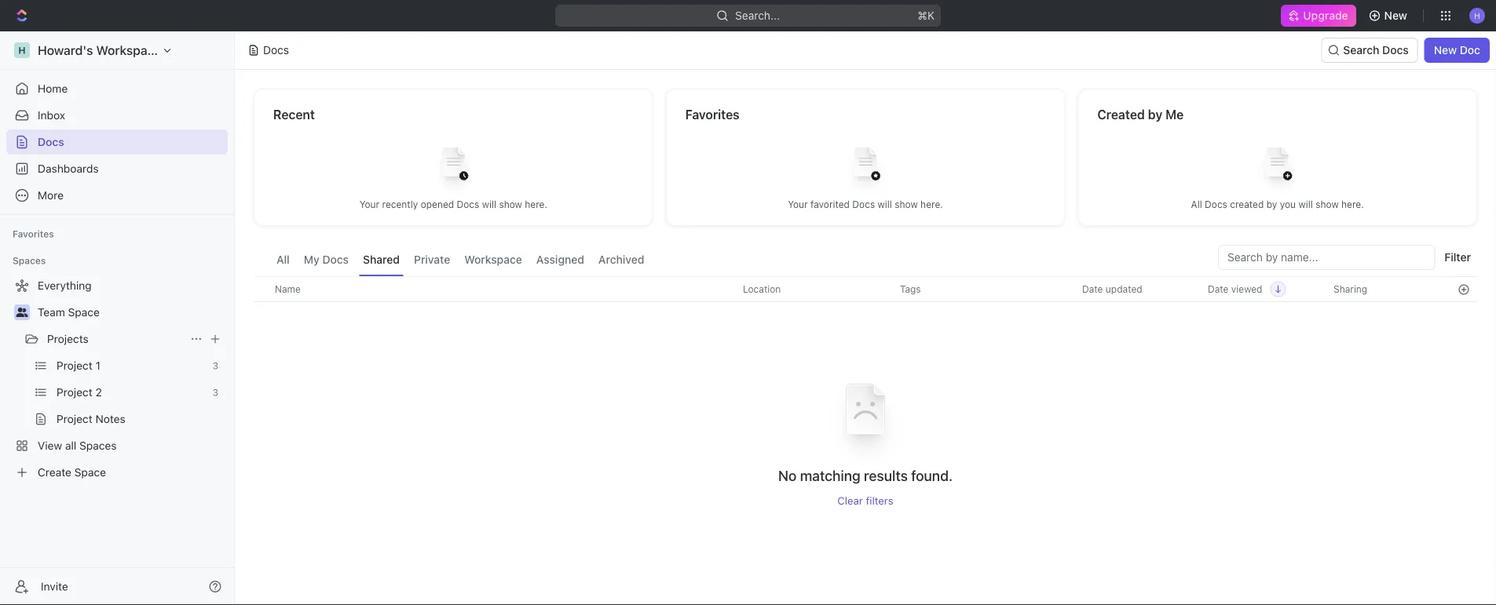 Task type: vqa. For each thing, say whether or not it's contained in the screenshot.
row containing Name
yes



Task type: locate. For each thing, give the bounding box(es) containing it.
workspace right private
[[464, 253, 522, 266]]

0 horizontal spatial here.
[[525, 199, 548, 210]]

1 3 from the top
[[212, 361, 218, 372]]

docs right my
[[322, 253, 349, 266]]

assigned
[[536, 253, 584, 266]]

new inside button
[[1434, 44, 1457, 57]]

by left you
[[1267, 199, 1278, 210]]

space down view all spaces
[[74, 466, 106, 479]]

1 here. from the left
[[525, 199, 548, 210]]

workspace
[[96, 43, 161, 58], [464, 253, 522, 266]]

all left my
[[277, 253, 290, 266]]

0 horizontal spatial all
[[277, 253, 290, 266]]

2 vertical spatial project
[[57, 413, 93, 426]]

show down no favorited docs image
[[895, 199, 918, 210]]

docs down inbox
[[38, 136, 64, 148]]

2 your from the left
[[788, 199, 808, 210]]

docs left created
[[1205, 199, 1228, 210]]

1
[[95, 359, 100, 372]]

by left me
[[1148, 107, 1163, 122]]

create space
[[38, 466, 106, 479]]

will right you
[[1299, 199, 1313, 210]]

matching
[[800, 467, 861, 484]]

row
[[254, 277, 1478, 302]]

1 horizontal spatial will
[[878, 199, 892, 210]]

tree
[[6, 273, 228, 485]]

your left favorited on the right top
[[788, 199, 808, 210]]

your left recently
[[360, 199, 380, 210]]

private button
[[410, 245, 454, 277]]

1 vertical spatial by
[[1267, 199, 1278, 210]]

tree containing everything
[[6, 273, 228, 485]]

will
[[482, 199, 497, 210], [878, 199, 892, 210], [1299, 199, 1313, 210]]

show up workspace button
[[499, 199, 522, 210]]

all for all docs created by you will show here.
[[1191, 199, 1202, 210]]

spaces right all
[[79, 440, 117, 452]]

everything link
[[6, 273, 225, 299]]

all inside button
[[277, 253, 290, 266]]

more button
[[6, 183, 228, 208]]

docs right favorited on the right top
[[853, 199, 875, 210]]

view all spaces
[[38, 440, 117, 452]]

view all spaces link
[[6, 434, 225, 459]]

0 vertical spatial project
[[57, 359, 93, 372]]

1 horizontal spatial here.
[[921, 199, 943, 210]]

here.
[[525, 199, 548, 210], [921, 199, 943, 210], [1342, 199, 1364, 210]]

1 vertical spatial 3
[[212, 387, 218, 398]]

1 horizontal spatial workspace
[[464, 253, 522, 266]]

project notes
[[57, 413, 126, 426]]

h
[[1475, 11, 1481, 20], [18, 45, 26, 56]]

your for recent
[[360, 199, 380, 210]]

3 project from the top
[[57, 413, 93, 426]]

0 vertical spatial by
[[1148, 107, 1163, 122]]

filter button
[[1439, 245, 1478, 270]]

doc
[[1460, 44, 1481, 57]]

date viewed button
[[1199, 277, 1286, 302]]

new doc
[[1434, 44, 1481, 57]]

show
[[499, 199, 522, 210], [895, 199, 918, 210], [1316, 199, 1339, 210]]

workspace up home 'link'
[[96, 43, 161, 58]]

opened
[[421, 199, 454, 210]]

projects
[[47, 333, 89, 346]]

all left created
[[1191, 199, 1202, 210]]

2 3 from the top
[[212, 387, 218, 398]]

space
[[68, 306, 100, 319], [74, 466, 106, 479]]

all docs created by you will show here.
[[1191, 199, 1364, 210]]

new for new doc
[[1434, 44, 1457, 57]]

by
[[1148, 107, 1163, 122], [1267, 199, 1278, 210]]

0 horizontal spatial your
[[360, 199, 380, 210]]

1 project from the top
[[57, 359, 93, 372]]

date updated button
[[1073, 277, 1152, 302]]

1 horizontal spatial h
[[1475, 11, 1481, 20]]

space inside "team space" 'link'
[[68, 306, 100, 319]]

1 vertical spatial workspace
[[464, 253, 522, 266]]

3 here. from the left
[[1342, 199, 1364, 210]]

no recent docs image
[[422, 136, 485, 198]]

clear filters
[[838, 495, 894, 507]]

will down no favorited docs image
[[878, 199, 892, 210]]

date
[[1083, 284, 1103, 295], [1208, 284, 1229, 295]]

favorites
[[686, 107, 740, 122], [13, 229, 54, 240]]

sharing
[[1334, 284, 1368, 295]]

0 vertical spatial spaces
[[13, 255, 46, 266]]

tab list
[[273, 245, 648, 277]]

3
[[212, 361, 218, 372], [212, 387, 218, 398]]

filter
[[1445, 251, 1471, 264]]

h inside "element"
[[18, 45, 26, 56]]

1 horizontal spatial spaces
[[79, 440, 117, 452]]

howard's
[[38, 43, 93, 58]]

0 vertical spatial 3
[[212, 361, 218, 372]]

space up projects
[[68, 306, 100, 319]]

favorites button
[[6, 225, 60, 244]]

0 horizontal spatial show
[[499, 199, 522, 210]]

everything
[[38, 279, 92, 292]]

2 horizontal spatial will
[[1299, 199, 1313, 210]]

me
[[1166, 107, 1184, 122]]

1 horizontal spatial show
[[895, 199, 918, 210]]

1 vertical spatial all
[[277, 253, 290, 266]]

0 horizontal spatial favorites
[[13, 229, 54, 240]]

no matching results found. row
[[254, 363, 1478, 507]]

1 vertical spatial h
[[18, 45, 26, 56]]

more
[[38, 189, 64, 202]]

1 vertical spatial favorites
[[13, 229, 54, 240]]

archived
[[599, 253, 645, 266]]

dashboards
[[38, 162, 99, 175]]

name
[[275, 284, 301, 295]]

0 horizontal spatial spaces
[[13, 255, 46, 266]]

date for date viewed
[[1208, 284, 1229, 295]]

2
[[95, 386, 102, 399]]

0 horizontal spatial h
[[18, 45, 26, 56]]

1 horizontal spatial by
[[1267, 199, 1278, 210]]

1 horizontal spatial date
[[1208, 284, 1229, 295]]

tree inside sidebar navigation
[[6, 273, 228, 485]]

2 horizontal spatial show
[[1316, 199, 1339, 210]]

your for favorites
[[788, 199, 808, 210]]

docs
[[263, 44, 289, 57], [1383, 44, 1409, 57], [38, 136, 64, 148], [457, 199, 479, 210], [853, 199, 875, 210], [1205, 199, 1228, 210], [322, 253, 349, 266]]

new
[[1385, 9, 1408, 22], [1434, 44, 1457, 57]]

project up view all spaces
[[57, 413, 93, 426]]

space inside create space link
[[74, 466, 106, 479]]

project left 2
[[57, 386, 93, 399]]

no
[[778, 467, 797, 484]]

all for all
[[277, 253, 290, 266]]

new inside button
[[1385, 9, 1408, 22]]

h button
[[1465, 3, 1490, 28]]

spaces down 'favorites' button
[[13, 255, 46, 266]]

0 vertical spatial workspace
[[96, 43, 161, 58]]

h left howard's
[[18, 45, 26, 56]]

1 vertical spatial project
[[57, 386, 93, 399]]

project left 1
[[57, 359, 93, 372]]

0 horizontal spatial by
[[1148, 107, 1163, 122]]

project inside 'link'
[[57, 359, 93, 372]]

1 horizontal spatial new
[[1434, 44, 1457, 57]]

1 vertical spatial new
[[1434, 44, 1457, 57]]

create space link
[[6, 460, 225, 485]]

project for project 1
[[57, 359, 93, 372]]

date left updated
[[1083, 284, 1103, 295]]

1 horizontal spatial your
[[788, 199, 808, 210]]

1 your from the left
[[360, 199, 380, 210]]

2 horizontal spatial here.
[[1342, 199, 1364, 210]]

1 horizontal spatial all
[[1191, 199, 1202, 210]]

0 vertical spatial new
[[1385, 9, 1408, 22]]

0 horizontal spatial workspace
[[96, 43, 161, 58]]

project
[[57, 359, 93, 372], [57, 386, 93, 399], [57, 413, 93, 426]]

no data image
[[819, 363, 913, 467]]

search docs
[[1344, 44, 1409, 57]]

2 date from the left
[[1208, 284, 1229, 295]]

0 horizontal spatial will
[[482, 199, 497, 210]]

no matching results found. table
[[254, 277, 1478, 507]]

3 will from the left
[[1299, 199, 1313, 210]]

0 horizontal spatial new
[[1385, 9, 1408, 22]]

docs inside the my docs button
[[322, 253, 349, 266]]

my
[[304, 253, 320, 266]]

docs link
[[6, 130, 228, 155]]

h up doc
[[1475, 11, 1481, 20]]

1 show from the left
[[499, 199, 522, 210]]

sidebar navigation
[[0, 31, 238, 606]]

new up search docs
[[1385, 9, 1408, 22]]

1 will from the left
[[482, 199, 497, 210]]

docs right the search
[[1383, 44, 1409, 57]]

show right you
[[1316, 199, 1339, 210]]

2 project from the top
[[57, 386, 93, 399]]

project 1 link
[[57, 354, 206, 379]]

will right opened
[[482, 199, 497, 210]]

0 vertical spatial space
[[68, 306, 100, 319]]

new left doc
[[1434, 44, 1457, 57]]

spaces
[[13, 255, 46, 266], [79, 440, 117, 452]]

3 for 2
[[212, 387, 218, 398]]

0 vertical spatial h
[[1475, 11, 1481, 20]]

0 horizontal spatial date
[[1083, 284, 1103, 295]]

all
[[1191, 199, 1202, 210], [277, 253, 290, 266]]

1 vertical spatial space
[[74, 466, 106, 479]]

0 vertical spatial all
[[1191, 199, 1202, 210]]

date left viewed
[[1208, 284, 1229, 295]]

your
[[360, 199, 380, 210], [788, 199, 808, 210]]

0 vertical spatial favorites
[[686, 107, 740, 122]]

1 date from the left
[[1083, 284, 1103, 295]]



Task type: describe. For each thing, give the bounding box(es) containing it.
inbox link
[[6, 103, 228, 128]]

created
[[1098, 107, 1145, 122]]

projects link
[[47, 327, 184, 352]]

tags
[[900, 284, 921, 295]]

clear
[[838, 495, 863, 507]]

row containing name
[[254, 277, 1478, 302]]

no matching results found.
[[778, 467, 953, 484]]

home link
[[6, 76, 228, 101]]

no created by me docs image
[[1246, 136, 1309, 198]]

project for project 2
[[57, 386, 93, 399]]

shared
[[363, 253, 400, 266]]

3 show from the left
[[1316, 199, 1339, 210]]

team
[[38, 306, 65, 319]]

h inside dropdown button
[[1475, 11, 1481, 20]]

new doc button
[[1425, 38, 1490, 63]]

found.
[[911, 467, 953, 484]]

favorited
[[811, 199, 850, 210]]

project for project notes
[[57, 413, 93, 426]]

docs up recent
[[263, 44, 289, 57]]

date viewed
[[1208, 284, 1263, 295]]

upgrade link
[[1282, 5, 1356, 27]]

assigned button
[[533, 245, 588, 277]]

all button
[[273, 245, 294, 277]]

2 show from the left
[[895, 199, 918, 210]]

updated
[[1106, 284, 1143, 295]]

my docs button
[[300, 245, 353, 277]]

howard's workspace, , element
[[14, 42, 30, 58]]

you
[[1280, 199, 1296, 210]]

view
[[38, 440, 62, 452]]

user group image
[[16, 308, 28, 317]]

filters
[[866, 495, 894, 507]]

home
[[38, 82, 68, 95]]

workspace button
[[461, 245, 526, 277]]

all
[[65, 440, 76, 452]]

1 vertical spatial spaces
[[79, 440, 117, 452]]

favorites inside button
[[13, 229, 54, 240]]

private
[[414, 253, 450, 266]]

created
[[1230, 199, 1264, 210]]

new for new
[[1385, 9, 1408, 22]]

recently
[[382, 199, 418, 210]]

upgrade
[[1304, 9, 1349, 22]]

create
[[38, 466, 71, 479]]

3 for 1
[[212, 361, 218, 372]]

location
[[743, 284, 781, 295]]

created by me
[[1098, 107, 1184, 122]]

inbox
[[38, 109, 65, 122]]

search...
[[735, 9, 780, 22]]

workspace inside button
[[464, 253, 522, 266]]

shared button
[[359, 245, 404, 277]]

2 here. from the left
[[921, 199, 943, 210]]

space for team space
[[68, 306, 100, 319]]

date updated
[[1083, 284, 1143, 295]]

clear filters button
[[838, 495, 894, 507]]

1 horizontal spatial favorites
[[686, 107, 740, 122]]

notes
[[95, 413, 126, 426]]

invite
[[41, 581, 68, 594]]

project notes link
[[57, 407, 225, 432]]

team space
[[38, 306, 100, 319]]

archived button
[[595, 245, 648, 277]]

new button
[[1363, 3, 1417, 28]]

space for create space
[[74, 466, 106, 479]]

project 1
[[57, 359, 100, 372]]

Search by name... text field
[[1228, 246, 1426, 269]]

docs inside docs link
[[38, 136, 64, 148]]

2 will from the left
[[878, 199, 892, 210]]

docs inside the search docs button
[[1383, 44, 1409, 57]]

project 2
[[57, 386, 102, 399]]

dashboards link
[[6, 156, 228, 181]]

no favorited docs image
[[834, 136, 897, 198]]

project 2 link
[[57, 380, 206, 405]]

team space link
[[38, 300, 225, 325]]

viewed
[[1232, 284, 1263, 295]]

workspace inside sidebar navigation
[[96, 43, 161, 58]]

⌘k
[[918, 9, 935, 22]]

search
[[1344, 44, 1380, 57]]

date for date updated
[[1083, 284, 1103, 295]]

your favorited docs will show here.
[[788, 199, 943, 210]]

tab list containing all
[[273, 245, 648, 277]]

my docs
[[304, 253, 349, 266]]

results
[[864, 467, 908, 484]]

filter button
[[1439, 245, 1478, 270]]

recent
[[273, 107, 315, 122]]

docs right opened
[[457, 199, 479, 210]]

howard's workspace
[[38, 43, 161, 58]]

your recently opened docs will show here.
[[360, 199, 548, 210]]

search docs button
[[1322, 38, 1419, 63]]



